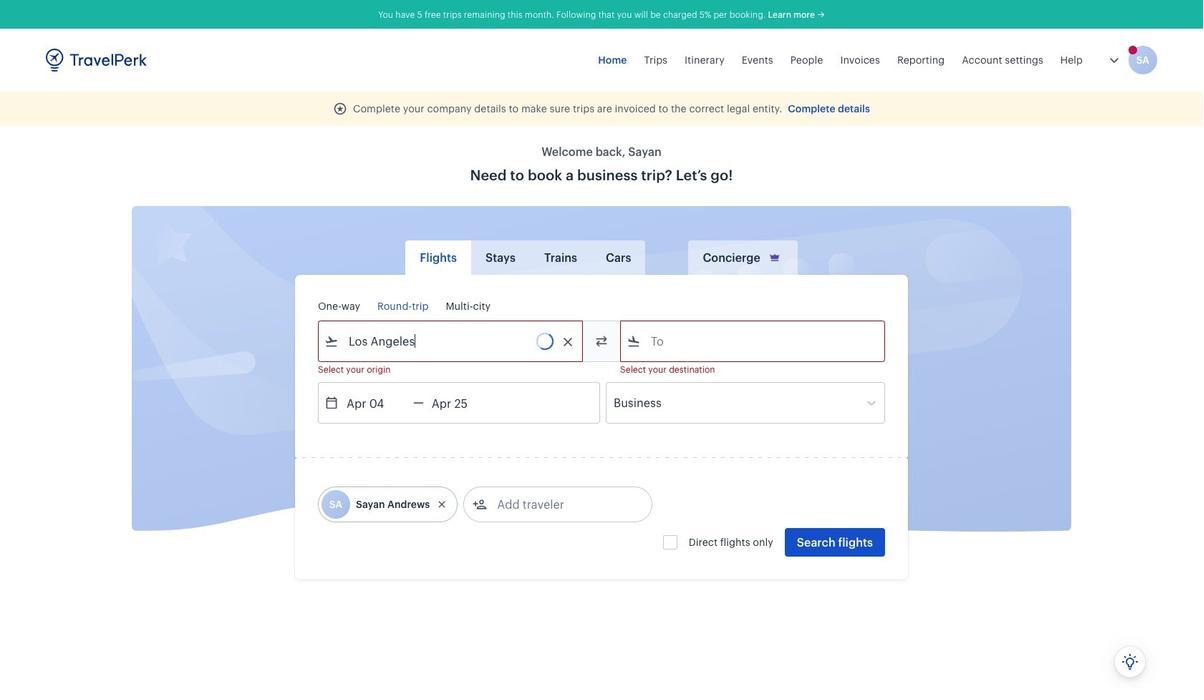 Task type: locate. For each thing, give the bounding box(es) containing it.
Return text field
[[424, 383, 498, 423]]

From search field
[[339, 330, 564, 353]]



Task type: vqa. For each thing, say whether or not it's contained in the screenshot.
Add First Traveler search field
no



Task type: describe. For each thing, give the bounding box(es) containing it.
Depart text field
[[339, 383, 413, 423]]

Add traveler search field
[[487, 493, 636, 516]]

To search field
[[641, 330, 866, 353]]



